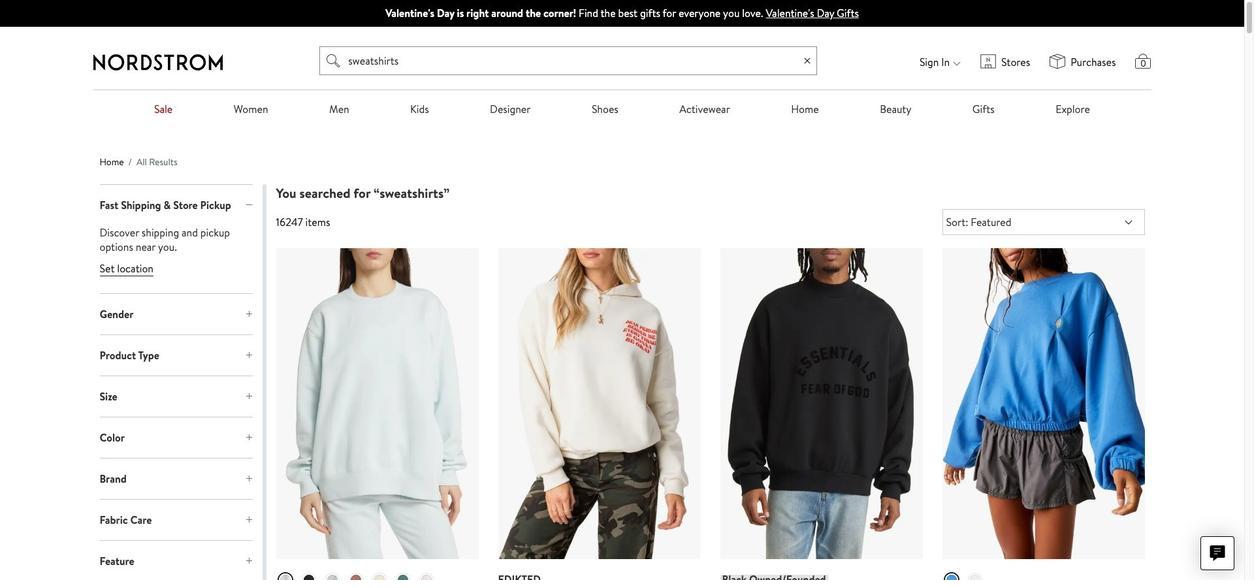 Task type: describe. For each thing, give the bounding box(es) containing it.
large search image
[[327, 53, 340, 69]]

3 large maximize image from the top
[[245, 393, 252, 401]]

1 large maximize image from the top
[[245, 310, 252, 318]]

5 large maximize image from the top
[[245, 557, 252, 565]]



Task type: vqa. For each thing, say whether or not it's contained in the screenshot.
Search SEARCH BOX
yes



Task type: locate. For each thing, give the bounding box(es) containing it.
0 vertical spatial large maximize image
[[245, 434, 252, 442]]

1 large maximize image from the top
[[245, 434, 252, 442]]

large maximize image
[[245, 310, 252, 318], [245, 352, 252, 359], [245, 393, 252, 401], [245, 516, 252, 524], [245, 557, 252, 565]]

live chat image
[[1210, 545, 1225, 561]]

2 large maximize image from the top
[[245, 352, 252, 359]]

large minimize image
[[245, 201, 252, 209]]

Search search field
[[320, 46, 817, 75]]

Search for products or brands search field
[[344, 47, 798, 75]]

1 vertical spatial large maximize image
[[245, 475, 252, 483]]

large maximize image
[[245, 434, 252, 442], [245, 475, 252, 483]]

4 large maximize image from the top
[[245, 516, 252, 524]]

nordstrom logo element
[[93, 54, 222, 70]]

2 large maximize image from the top
[[245, 475, 252, 483]]



